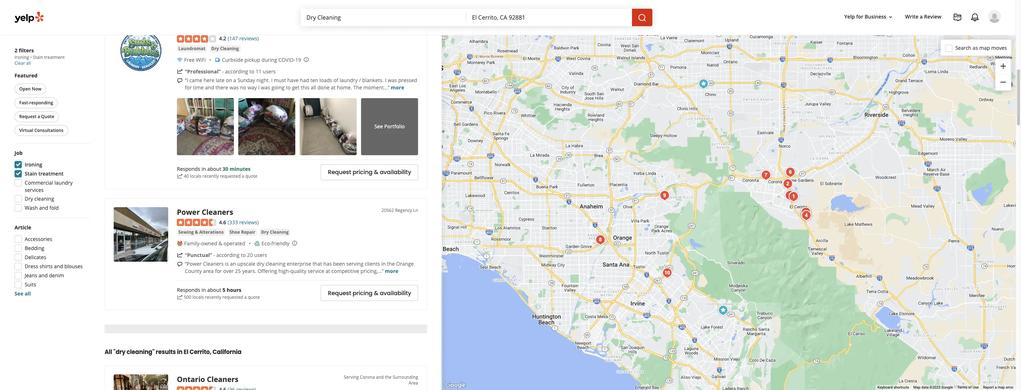 Task type: describe. For each thing, give the bounding box(es) containing it.
and up the 4.2 star rating image
[[196, 23, 210, 33]]

map
[[914, 385, 921, 389]]

fast-
[[19, 100, 29, 106]]

during
[[262, 56, 277, 63]]

high-
[[279, 268, 291, 275]]

0 vertical spatial dry cleaning link
[[210, 45, 241, 52]]

dry for rightmost dry cleaning link
[[261, 229, 269, 235]]

0 horizontal spatial i
[[258, 84, 260, 91]]

request for responds in about 30 minutes
[[328, 168, 351, 176]]

(333 reviews) link
[[228, 218, 259, 226]]

1 vertical spatial of
[[969, 385, 972, 389]]

orange
[[396, 260, 414, 267]]

a down minutes
[[242, 173, 244, 179]]

16 family owned v2 image
[[177, 241, 183, 247]]

cleaning inside "power cleaners is an upscale dry cleaning enterprise that has been serving clients in the orange county area for over 25 years. offering high-quality service at competitive pricing,…"
[[266, 260, 286, 267]]

been
[[333, 260, 345, 267]]

2 filters ironing • stain treatment clear all
[[15, 47, 65, 66]]

fold
[[50, 204, 59, 211]]

0 horizontal spatial power cleaners image
[[114, 207, 168, 262]]

a inside button
[[38, 113, 40, 120]]

in down the area
[[202, 286, 206, 293]]

dry cleaning
[[25, 195, 54, 202]]

now
[[32, 86, 41, 92]]

area
[[409, 380, 418, 386]]

power cleaners link
[[177, 207, 233, 217]]

all inside 2 filters ironing • stain treatment clear all
[[26, 60, 31, 66]]

google
[[942, 385, 954, 389]]

2 horizontal spatial i
[[385, 77, 387, 83]]

availability for hours
[[380, 289, 411, 297]]

responds for responds in about 5 hours
[[177, 286, 200, 293]]

see for see all
[[15, 290, 23, 297]]

report a map error
[[984, 385, 1014, 389]]

fast-responding
[[19, 100, 53, 106]]

request a quote
[[19, 113, 54, 120]]

"punctual" - according to 20 users
[[185, 252, 267, 259]]

recently for 5 hours
[[205, 294, 221, 300]]

and inside 'serving corona and the surrounding area'
[[376, 374, 384, 380]]

Find text field
[[307, 13, 461, 21]]

all
[[105, 348, 112, 356]]

search as map moves
[[956, 44, 1008, 51]]

write
[[906, 13, 919, 20]]

operated
[[224, 240, 245, 247]]

request pricing & availability for 5 hours
[[328, 289, 411, 297]]

keyboard
[[878, 385, 893, 389]]

map data ©2023 google
[[914, 385, 954, 389]]

responds for responds in about 30 minutes
[[177, 165, 200, 172]]

job
[[15, 149, 23, 156]]

4726 riverside dr
[[383, 23, 418, 29]]

Near text field
[[472, 13, 626, 21]]

article
[[15, 224, 31, 231]]

dry cleaning button for rightmost dry cleaning link
[[260, 229, 290, 236]]

anaheim hills cleaners image
[[658, 188, 672, 203]]

request pricing & availability button for responds in about 30 minutes
[[321, 164, 418, 180]]

virtual
[[19, 127, 33, 133]]

cleaners for "power
[[203, 260, 224, 267]]

•
[[30, 54, 32, 60]]

years.
[[242, 268, 256, 275]]

1 horizontal spatial was
[[261, 84, 270, 91]]

ln
[[413, 207, 418, 213]]

request inside button
[[19, 113, 36, 120]]

request pricing & availability button for responds in about 5 hours
[[321, 285, 418, 301]]

moves
[[992, 44, 1008, 51]]

2 horizontal spatial was
[[388, 77, 397, 83]]

stain inside 2 filters ironing • stain treatment clear all
[[33, 54, 43, 60]]

baroni cleaners & tailoring image
[[660, 266, 675, 280]]

1 horizontal spatial dry cleaning link
[[260, 229, 290, 236]]

cleaners for ontario
[[207, 375, 239, 384]]

4.6 star rating image for ontario
[[177, 386, 216, 390]]

group containing article
[[12, 224, 90, 297]]

over
[[223, 268, 234, 275]]

a right report
[[995, 385, 997, 389]]

laundromat
[[178, 45, 206, 52]]

a right write
[[920, 13, 923, 20]]

for inside button
[[857, 13, 864, 20]]

at inside "power cleaners is an upscale dry cleaning enterprise that has been serving clients in the orange county area for over 25 years. offering high-quality service at competitive pricing,…"
[[326, 268, 330, 275]]

cleaning for the top dry cleaning link
[[220, 45, 239, 52]]

yelp for business button
[[842, 10, 897, 23]]

cleaning for rightmost dry cleaning link
[[270, 229, 289, 235]]

about for 5
[[207, 286, 221, 293]]

locals for responds in about 5 hours
[[193, 294, 204, 300]]

is
[[225, 260, 229, 267]]

dry clean factory image
[[800, 208, 814, 223]]

2 16 trending v2 image from the top
[[177, 252, 183, 258]]

clients
[[365, 260, 380, 267]]

for inside "power cleaners is an upscale dry cleaning enterprise that has been serving clients in the orange county area for over 25 years. offering high-quality service at competitive pricing,…"
[[215, 268, 222, 275]]

the inside 'serving corona and the surrounding area'
[[385, 374, 392, 380]]

of inside "i came here late on a sunday night. i must have had ten loads of laundry / blankets. i was pressed for time and there was no way i was going to get this all done at home. the moment…"
[[334, 77, 339, 83]]

pressed
[[399, 77, 417, 83]]

suds and bubbles laundry services link
[[177, 23, 304, 33]]

bubbles
[[212, 23, 241, 33]]

accessories
[[25, 236, 52, 242]]

ontario cleaners image
[[787, 189, 801, 204]]

0 horizontal spatial was
[[230, 84, 239, 91]]

20562
[[382, 207, 394, 213]]

virtual consultations
[[19, 127, 63, 133]]

dry cleaning button for the top dry cleaning link
[[210, 45, 241, 52]]

competitive
[[332, 268, 359, 275]]

- for and
[[222, 68, 224, 75]]

more link for suds and bubbles laundry services
[[391, 84, 405, 91]]

filters
[[19, 47, 34, 54]]

laundry inside "i came here late on a sunday night. i must have had ten loads of laundry / blankets. i was pressed for time and there was no way i was going to get this all done at home. the moment…"
[[340, 77, 358, 83]]

to for and
[[250, 68, 255, 75]]

get
[[292, 84, 300, 91]]

wifi
[[196, 56, 206, 63]]

16 trending v2 image
[[177, 69, 183, 74]]

laundry
[[242, 23, 273, 33]]

ironing inside 2 filters ironing • stain treatment clear all
[[15, 54, 29, 60]]

service
[[308, 268, 324, 275]]

services
[[274, 23, 304, 33]]

request a quote button
[[15, 111, 59, 122]]

blankets.
[[362, 77, 384, 83]]

16 speech v2 image for suds and bubbles laundry services
[[177, 78, 183, 83]]

on
[[226, 77, 232, 83]]

25
[[235, 268, 241, 275]]

dry
[[257, 260, 265, 267]]

suds and bubbles laundry services image
[[697, 77, 711, 91]]

zoom out image
[[1000, 78, 1008, 87]]

see for see portfolio
[[375, 123, 383, 130]]

all inside group
[[25, 290, 31, 297]]

for inside "i came here late on a sunday night. i must have had ten loads of laundry / blankets. i was pressed for time and there was no way i was going to get this all done at home. the moment…"
[[185, 84, 192, 91]]

sewing & alterations
[[178, 229, 224, 235]]

about for 30
[[207, 165, 221, 172]]

an
[[230, 260, 236, 267]]

power cleaners
[[177, 207, 233, 217]]

use
[[973, 385, 979, 389]]

40 locals recently requested a quote
[[184, 173, 257, 179]]

clear all link
[[15, 60, 31, 66]]

home.
[[337, 84, 352, 91]]

map for error
[[998, 385, 1006, 389]]

ten
[[311, 77, 318, 83]]

projects image
[[954, 13, 963, 22]]

- for cleaners
[[214, 252, 215, 259]]

16 trending v2 image for responds in about 5 hours
[[177, 294, 183, 300]]

and down shirts
[[39, 272, 48, 279]]

city cleaners image
[[759, 168, 774, 182]]

group containing job
[[12, 149, 90, 214]]

dry inside group
[[25, 195, 33, 202]]

keyboard shortcuts button
[[878, 385, 910, 390]]

requested for minutes
[[220, 173, 241, 179]]

1 vertical spatial stain
[[25, 170, 37, 177]]

pricing for hours
[[353, 289, 373, 297]]

0 vertical spatial group
[[996, 59, 1012, 91]]

has
[[324, 260, 332, 267]]

pricing,…"
[[361, 268, 384, 275]]

shortcuts
[[894, 385, 910, 389]]

responding
[[29, 100, 53, 106]]

4.2 star rating image
[[177, 35, 216, 42]]

no
[[240, 84, 246, 91]]

power cleaners image inside the map region
[[716, 303, 731, 318]]

request for responds in about 5 hours
[[328, 289, 351, 297]]

"dry
[[113, 348, 126, 356]]

more for suds and bubbles laundry services
[[391, 84, 405, 91]]

the inside "power cleaners is an upscale dry cleaning enterprise that has been serving clients in the orange county area for over 25 years. offering high-quality service at competitive pricing,…"
[[387, 260, 395, 267]]

results
[[156, 348, 176, 356]]

open now button
[[15, 84, 46, 95]]

had
[[300, 77, 309, 83]]

treatment inside 2 filters ironing • stain treatment clear all
[[44, 54, 65, 60]]

16 eco friendly v2 image
[[254, 241, 260, 247]]

16 free wifi v2 image
[[177, 57, 183, 63]]

users for suds and bubbles laundry services
[[263, 68, 276, 75]]

0 vertical spatial dry clean factory image
[[783, 188, 798, 203]]

zoom in image
[[1000, 62, 1008, 70]]

500
[[184, 294, 191, 300]]

ontario cleaners
[[177, 375, 239, 384]]

search image
[[638, 13, 647, 22]]

(147 reviews) link
[[228, 34, 259, 42]]

11
[[256, 68, 262, 75]]

in left "el"
[[177, 348, 183, 356]]

according for cleaners
[[217, 252, 240, 259]]

dry cleaning for the top dry cleaning link
[[211, 45, 239, 52]]



Task type: locate. For each thing, give the bounding box(es) containing it.
dry up '16 shipping v2' icon
[[211, 45, 219, 52]]

map right as
[[980, 44, 991, 51]]

this
[[301, 84, 310, 91]]

all inside "i came here late on a sunday night. i must have had ten loads of laundry / blankets. i was pressed for time and there was no way i was going to get this all done at home. the moment…"
[[311, 84, 316, 91]]

all down suits
[[25, 290, 31, 297]]

- down family-owned & operated
[[214, 252, 215, 259]]

sunday
[[238, 77, 255, 83]]

hours
[[227, 286, 242, 293]]

& inside 'link'
[[195, 229, 198, 235]]

0 vertical spatial 4.6 star rating image
[[177, 219, 216, 226]]

1 horizontal spatial cleaning
[[270, 229, 289, 235]]

0 vertical spatial request pricing & availability
[[328, 168, 411, 176]]

gown preservation specialists image
[[799, 205, 814, 220]]

of right loads
[[334, 77, 339, 83]]

repair
[[241, 229, 255, 235]]

2 horizontal spatial for
[[857, 13, 864, 20]]

1 vertical spatial users
[[254, 252, 267, 259]]

1 vertical spatial cleaning
[[270, 229, 289, 235]]

"professional"
[[185, 68, 221, 75]]

1 horizontal spatial power cleaners image
[[716, 303, 731, 318]]

wash
[[25, 204, 38, 211]]

a right on
[[234, 77, 236, 83]]

all down ten
[[311, 84, 316, 91]]

0 vertical spatial dry cleaning
[[211, 45, 239, 52]]

4.6 star rating image down ontario
[[177, 386, 216, 390]]

0 vertical spatial locals
[[190, 173, 202, 179]]

google image
[[444, 381, 468, 390]]

denim
[[49, 272, 64, 279]]

1 about from the top
[[207, 165, 221, 172]]

0 vertical spatial recently
[[203, 173, 219, 179]]

1 vertical spatial request
[[328, 168, 351, 176]]

16 trending v2 image left 500
[[177, 294, 183, 300]]

0 vertical spatial cleaners
[[202, 207, 233, 217]]

0 horizontal spatial of
[[334, 77, 339, 83]]

quote for 30 minutes
[[246, 173, 257, 179]]

there
[[216, 84, 228, 91]]

2 horizontal spatial to
[[286, 84, 291, 91]]

featured group
[[13, 72, 90, 137]]

came
[[190, 77, 202, 83]]

4726
[[383, 23, 393, 29]]

"professional" - according to 11 users
[[185, 68, 276, 75]]

users up night.
[[263, 68, 276, 75]]

lucy's laundry & dry cleaning image
[[594, 233, 608, 247]]

cleaners inside "power cleaners is an upscale dry cleaning enterprise that has been serving clients in the orange county area for over 25 years. offering high-quality service at competitive pricing,…"
[[203, 260, 224, 267]]

1 vertical spatial dry clean factory image
[[800, 208, 814, 223]]

night.
[[257, 77, 270, 83]]

1 vertical spatial at
[[326, 268, 330, 275]]

about
[[207, 165, 221, 172], [207, 286, 221, 293]]

1 horizontal spatial laundry
[[340, 77, 358, 83]]

and inside "i came here late on a sunday night. i must have had ten loads of laundry / blankets. i was pressed for time and there was no way i was going to get this all done at home. the moment…"
[[205, 84, 214, 91]]

for right yelp
[[857, 13, 864, 20]]

1 request pricing & availability button from the top
[[321, 164, 418, 180]]

0 horizontal spatial to
[[241, 252, 246, 259]]

1 horizontal spatial none field
[[472, 13, 626, 21]]

locals for responds in about 30 minutes
[[190, 173, 202, 179]]

0 vertical spatial of
[[334, 77, 339, 83]]

pricing for minutes
[[353, 168, 373, 176]]

16 speech v2 image for power cleaners
[[177, 261, 183, 267]]

2 request pricing & availability button from the top
[[321, 285, 418, 301]]

a down years. at the left of page
[[244, 294, 247, 300]]

1 vertical spatial group
[[12, 149, 90, 214]]

/
[[359, 77, 361, 83]]

of
[[334, 77, 339, 83], [969, 385, 972, 389]]

16 speech v2 image left "i at top left
[[177, 78, 183, 83]]

more link down orange
[[385, 268, 399, 275]]

express custom cuts tailoring & cleaners image
[[781, 177, 796, 191]]

3 16 trending v2 image from the top
[[177, 294, 183, 300]]

2 pricing from the top
[[353, 289, 373, 297]]

more link down pressed
[[391, 84, 405, 91]]

have
[[288, 77, 299, 83]]

dry clean factory image down lucy's residential & commercial laundry service 'image'
[[783, 188, 798, 203]]

notifications image
[[971, 13, 980, 22]]

more link for power cleaners
[[385, 268, 399, 275]]

1 16 trending v2 image from the top
[[177, 173, 183, 179]]

1 vertical spatial ironing
[[25, 161, 42, 168]]

dry clean factory image
[[783, 188, 798, 203], [800, 208, 814, 223]]

0 horizontal spatial dry cleaning button
[[210, 45, 241, 52]]

1 availability from the top
[[380, 168, 411, 176]]

quote down minutes
[[246, 173, 257, 179]]

16 trending v2 image
[[177, 173, 183, 179], [177, 252, 183, 258], [177, 294, 183, 300]]

recently for 30 minutes
[[203, 173, 219, 179]]

map for moves
[[980, 44, 991, 51]]

jeans and denim
[[25, 272, 64, 279]]

16 trending v2 image down "16 family owned v2" icon on the bottom
[[177, 252, 183, 258]]

family-
[[184, 240, 201, 247]]

1 vertical spatial locals
[[193, 294, 204, 300]]

services
[[25, 186, 44, 193]]

cleaning up the offering
[[266, 260, 286, 267]]

0 vertical spatial cleaning
[[34, 195, 54, 202]]

sewing
[[178, 229, 194, 235]]

1 vertical spatial responds
[[177, 286, 200, 293]]

2 vertical spatial 16 trending v2 image
[[177, 294, 183, 300]]

treatment inside group
[[38, 170, 64, 177]]

dress shirts and blouses
[[25, 263, 83, 270]]

tyler b. image
[[989, 10, 1002, 23]]

suds and bubbles laundry services image
[[114, 23, 168, 78]]

2 16 speech v2 image from the top
[[177, 261, 183, 267]]

locals right 500
[[193, 294, 204, 300]]

to for cleaners
[[241, 252, 246, 259]]

laundry down stain treatment at the top
[[55, 179, 73, 186]]

2 vertical spatial for
[[215, 268, 222, 275]]

"i came here late on a sunday night. i must have had ten loads of laundry / blankets. i was pressed for time and there was no way i was going to get this all done at home. the moment…"
[[185, 77, 417, 91]]

1 vertical spatial for
[[185, 84, 192, 91]]

1 horizontal spatial for
[[215, 268, 222, 275]]

"power
[[185, 260, 202, 267]]

the left orange
[[387, 260, 395, 267]]

request pricing & availability for 30 minutes
[[328, 168, 411, 176]]

0 horizontal spatial none field
[[307, 13, 461, 21]]

yelp for business
[[845, 13, 887, 20]]

according up on
[[225, 68, 248, 75]]

responds up 500
[[177, 286, 200, 293]]

see inside group
[[15, 290, 23, 297]]

recently down responds in about 30 minutes
[[203, 173, 219, 179]]

1 vertical spatial 16 speech v2 image
[[177, 261, 183, 267]]

2 vertical spatial group
[[12, 224, 90, 297]]

0 horizontal spatial map
[[980, 44, 991, 51]]

according for and
[[225, 68, 248, 75]]

quote down years. at the left of page
[[248, 294, 260, 300]]

dry cleaning up eco-friendly
[[261, 229, 289, 235]]

0 horizontal spatial dry clean factory image
[[783, 188, 798, 203]]

lucy's residential & commercial laundry service image
[[784, 165, 798, 180]]

cleaners for power
[[202, 207, 233, 217]]

cleaning up wash and fold
[[34, 195, 54, 202]]

0 vertical spatial availability
[[380, 168, 411, 176]]

"punctual"
[[185, 252, 212, 259]]

to left 20
[[241, 252, 246, 259]]

cleaning down (147
[[220, 45, 239, 52]]

reviews) down the laundry
[[239, 35, 259, 42]]

responds up 40
[[177, 165, 200, 172]]

0 horizontal spatial dry
[[25, 195, 33, 202]]

availability
[[380, 168, 411, 176], [380, 289, 411, 297]]

0 horizontal spatial see
[[15, 290, 23, 297]]

0 vertical spatial about
[[207, 165, 221, 172]]

1 horizontal spatial dry clean factory image
[[800, 208, 814, 223]]

1 vertical spatial cleaners
[[203, 260, 224, 267]]

0 horizontal spatial laundry
[[55, 179, 73, 186]]

1 horizontal spatial at
[[331, 84, 336, 91]]

1 16 speech v2 image from the top
[[177, 78, 183, 83]]

and down dry cleaning at bottom
[[39, 204, 48, 211]]

1 vertical spatial requested
[[223, 294, 243, 300]]

stain treatment
[[25, 170, 64, 177]]

in up 40 locals recently requested a quote
[[202, 165, 206, 172]]

0 vertical spatial dry
[[211, 45, 219, 52]]

4.2
[[219, 35, 226, 42]]

was left pressed
[[388, 77, 397, 83]]

all right clear
[[26, 60, 31, 66]]

ironing
[[15, 54, 29, 60], [25, 161, 42, 168]]

here
[[204, 77, 215, 83]]

1 horizontal spatial dry cleaning button
[[260, 229, 290, 236]]

and right corona
[[376, 374, 384, 380]]

shoe
[[230, 229, 240, 235]]

cleaning up friendly
[[270, 229, 289, 235]]

5
[[223, 286, 226, 293]]

0 horizontal spatial dry cleaning
[[211, 45, 239, 52]]

pickup
[[245, 56, 260, 63]]

1 4.6 star rating image from the top
[[177, 219, 216, 226]]

was down night.
[[261, 84, 270, 91]]

1 vertical spatial laundry
[[55, 179, 73, 186]]

1 vertical spatial 16 trending v2 image
[[177, 252, 183, 258]]

None field
[[307, 13, 461, 21], [472, 13, 626, 21]]

availability for minutes
[[380, 168, 411, 176]]

open
[[19, 86, 31, 92]]

1 vertical spatial -
[[214, 252, 215, 259]]

about up 40 locals recently requested a quote
[[207, 165, 221, 172]]

1 horizontal spatial dry
[[211, 45, 219, 52]]

a inside "i came here late on a sunday night. i must have had ten loads of laundry / blankets. i was pressed for time and there was no way i was going to get this all done at home. the moment…"
[[234, 77, 236, 83]]

see all
[[15, 290, 31, 297]]

2 4.6 star rating image from the top
[[177, 386, 216, 390]]

1 none field from the left
[[307, 13, 461, 21]]

1 vertical spatial recently
[[205, 294, 221, 300]]

(333 reviews)
[[228, 219, 259, 226]]

california
[[213, 348, 242, 356]]

dry clean factory image down the 'ontario cleaners' icon
[[800, 208, 814, 223]]

1 responds from the top
[[177, 165, 200, 172]]

4.6 star rating image
[[177, 219, 216, 226], [177, 386, 216, 390]]

1 vertical spatial dry
[[25, 195, 33, 202]]

ironing inside group
[[25, 161, 42, 168]]

none field the find
[[307, 13, 461, 21]]

reviews) for cleaners
[[239, 219, 259, 226]]

none field near
[[472, 13, 626, 21]]

20562 regency ln
[[382, 207, 418, 213]]

map left error
[[998, 385, 1006, 389]]

1 pricing from the top
[[353, 168, 373, 176]]

cleaners down california
[[207, 375, 239, 384]]

that
[[313, 260, 322, 267]]

to inside "i came here late on a sunday night. i must have had ten loads of laundry / blankets. i was pressed for time and there was no way i was going to get this all done at home. the moment…"
[[286, 84, 291, 91]]

1 vertical spatial treatment
[[38, 170, 64, 177]]

dry cleaning link down 4.2
[[210, 45, 241, 52]]

info icon image
[[304, 57, 309, 62], [304, 57, 309, 62], [292, 240, 298, 246], [292, 240, 298, 246]]

more down orange
[[385, 268, 399, 275]]

2 reviews) from the top
[[239, 219, 259, 226]]

2 vertical spatial all
[[25, 290, 31, 297]]

minutes
[[230, 165, 251, 172]]

consultations
[[34, 127, 63, 133]]

reviews) up repair on the left of page
[[239, 219, 259, 226]]

1 vertical spatial dry cleaning button
[[260, 229, 290, 236]]

at right done
[[331, 84, 336, 91]]

1 vertical spatial more
[[385, 268, 399, 275]]

0 horizontal spatial -
[[214, 252, 215, 259]]

16 speech v2 image
[[177, 78, 183, 83], [177, 261, 183, 267]]

quote for 5 hours
[[248, 294, 260, 300]]

dry cleaning button down 4.2
[[210, 45, 241, 52]]

for left over
[[215, 268, 222, 275]]

eco-friendly
[[262, 240, 290, 247]]

serving
[[344, 374, 359, 380]]

power
[[177, 207, 200, 217]]

0 horizontal spatial at
[[326, 268, 330, 275]]

0 vertical spatial requested
[[220, 173, 241, 179]]

in right clients
[[382, 260, 386, 267]]

dry cleaning button up eco-friendly
[[260, 229, 290, 236]]

0 vertical spatial more
[[391, 84, 405, 91]]

16 trending v2 image for responds in about 30 minutes
[[177, 173, 183, 179]]

group
[[996, 59, 1012, 91], [12, 149, 90, 214], [12, 224, 90, 297]]

treatment right •
[[44, 54, 65, 60]]

0 vertical spatial laundry
[[340, 77, 358, 83]]

of left use
[[969, 385, 972, 389]]

and down the here
[[205, 84, 214, 91]]

power cleaners image
[[114, 207, 168, 262], [716, 303, 731, 318]]

locals right 40
[[190, 173, 202, 179]]

1 horizontal spatial i
[[271, 77, 273, 83]]

shirts
[[40, 263, 53, 270]]

requested down hours
[[223, 294, 243, 300]]

in inside "power cleaners is an upscale dry cleaning enterprise that has been serving clients in the orange county area for over 25 years. offering high-quality service at competitive pricing,…"
[[382, 260, 386, 267]]

4.6 star rating image up sewing & alterations
[[177, 219, 216, 226]]

1 vertical spatial all
[[311, 84, 316, 91]]

ironing up stain treatment at the top
[[25, 161, 42, 168]]

gown preservation specialists image
[[799, 205, 814, 220]]

1 reviews) from the top
[[239, 35, 259, 42]]

2 about from the top
[[207, 286, 221, 293]]

laundromat button
[[177, 45, 207, 52]]

1 vertical spatial 4.6 star rating image
[[177, 386, 216, 390]]

wash and fold
[[25, 204, 59, 211]]

see inside the see portfolio link
[[375, 123, 383, 130]]

all
[[26, 60, 31, 66], [311, 84, 316, 91], [25, 290, 31, 297]]

review
[[925, 13, 942, 20]]

cleaners up the area
[[203, 260, 224, 267]]

stain up commercial
[[25, 170, 37, 177]]

4.6 star rating image for power
[[177, 219, 216, 226]]

see portfolio link
[[361, 98, 418, 155]]

16 trending v2 image left 40
[[177, 173, 183, 179]]

2 request pricing & availability from the top
[[328, 289, 411, 297]]

1 vertical spatial more link
[[385, 268, 399, 275]]

1 horizontal spatial dry cleaning
[[261, 229, 289, 235]]

dry cleaning for rightmost dry cleaning link
[[261, 229, 289, 235]]

at inside "i came here late on a sunday night. i must have had ten loads of laundry / blankets. i was pressed for time and there was no way i was going to get this all done at home. the moment…"
[[331, 84, 336, 91]]

0 vertical spatial stain
[[33, 54, 43, 60]]

0 vertical spatial the
[[387, 260, 395, 267]]

laundry inside commercial laundry services
[[55, 179, 73, 186]]

0 vertical spatial responds
[[177, 165, 200, 172]]

was down on
[[230, 84, 239, 91]]

report
[[984, 385, 995, 389]]

see
[[375, 123, 383, 130], [15, 290, 23, 297]]

more for power cleaners
[[385, 268, 399, 275]]

as
[[973, 44, 979, 51]]

1 horizontal spatial map
[[998, 385, 1006, 389]]

recently down responds in about 5 hours
[[205, 294, 221, 300]]

0 vertical spatial treatment
[[44, 54, 65, 60]]

i up moment…"
[[385, 77, 387, 83]]

reviews) for and
[[239, 35, 259, 42]]

1 horizontal spatial see
[[375, 123, 383, 130]]

i left must
[[271, 77, 273, 83]]

dry cleaning link up eco-friendly
[[260, 229, 290, 236]]

was
[[388, 77, 397, 83], [230, 84, 239, 91], [261, 84, 270, 91]]

a left quote
[[38, 113, 40, 120]]

None search field
[[301, 9, 654, 26]]

the left surrounding
[[385, 374, 392, 380]]

dress
[[25, 263, 38, 270]]

business
[[865, 13, 887, 20]]

1 request pricing & availability from the top
[[328, 168, 411, 176]]

user actions element
[[839, 9, 1012, 54]]

about left the 5
[[207, 286, 221, 293]]

and up denim
[[54, 263, 63, 270]]

16 speech v2 image left '"power'
[[177, 261, 183, 267]]

stain right •
[[33, 54, 43, 60]]

1 vertical spatial power cleaners image
[[716, 303, 731, 318]]

20
[[247, 252, 253, 259]]

0 horizontal spatial cleaning
[[220, 45, 239, 52]]

to
[[250, 68, 255, 75], [286, 84, 291, 91], [241, 252, 246, 259]]

0 horizontal spatial dry cleaning link
[[210, 45, 241, 52]]

1 vertical spatial request pricing & availability button
[[321, 285, 418, 301]]

more down pressed
[[391, 84, 405, 91]]

2 responds from the top
[[177, 286, 200, 293]]

0 vertical spatial see
[[375, 123, 383, 130]]

map region
[[387, 0, 1022, 390]]

0 vertical spatial ironing
[[15, 54, 29, 60]]

the
[[354, 84, 362, 91]]

shoe repair
[[230, 229, 255, 235]]

4.6 link
[[219, 218, 226, 226]]

write a review
[[906, 13, 942, 20]]

1 vertical spatial to
[[286, 84, 291, 91]]

i right way
[[258, 84, 260, 91]]

4.6
[[219, 219, 226, 226]]

suits
[[25, 281, 36, 288]]

dry cleaning link
[[210, 45, 241, 52], [260, 229, 290, 236]]

cleaners up the 4.6 link
[[202, 207, 233, 217]]

dry cleaning down 4.2
[[211, 45, 239, 52]]

done
[[318, 84, 330, 91]]

all "dry cleaning" results in el cerrito, california
[[105, 348, 242, 356]]

to left the "11"
[[250, 68, 255, 75]]

0 vertical spatial 16 trending v2 image
[[177, 173, 183, 179]]

1 vertical spatial pricing
[[353, 289, 373, 297]]

ironing down filters
[[15, 54, 29, 60]]

1 vertical spatial quote
[[248, 294, 260, 300]]

alterations
[[199, 229, 224, 235]]

according up is
[[217, 252, 240, 259]]

requested for hours
[[223, 294, 243, 300]]

area
[[203, 268, 214, 275]]

1 vertical spatial according
[[217, 252, 240, 259]]

users up dry
[[254, 252, 267, 259]]

riverside
[[394, 23, 412, 29]]

0 vertical spatial dry cleaning button
[[210, 45, 241, 52]]

1 vertical spatial map
[[998, 385, 1006, 389]]

1 vertical spatial see
[[15, 290, 23, 297]]

dry up eco-
[[261, 229, 269, 235]]

30
[[223, 165, 228, 172]]

16 shipping v2 image
[[215, 57, 221, 63]]

2 availability from the top
[[380, 289, 411, 297]]

1 vertical spatial reviews)
[[239, 219, 259, 226]]

county
[[185, 268, 202, 275]]

laundry up home.
[[340, 77, 358, 83]]

16 chevron down v2 image
[[888, 14, 894, 20]]

1 horizontal spatial to
[[250, 68, 255, 75]]

2 horizontal spatial dry
[[261, 229, 269, 235]]

request pricing & availability button
[[321, 164, 418, 180], [321, 285, 418, 301]]

2 none field from the left
[[472, 13, 626, 21]]

(333
[[228, 219, 238, 226]]

0 vertical spatial more link
[[391, 84, 405, 91]]

for down "i at top left
[[185, 84, 192, 91]]

500 locals recently requested a quote
[[184, 294, 260, 300]]

at down has
[[326, 268, 330, 275]]

treatment up commercial laundry services
[[38, 170, 64, 177]]

1 horizontal spatial of
[[969, 385, 972, 389]]

requested down 30
[[220, 173, 241, 179]]

see portfolio
[[375, 123, 405, 130]]

to left get
[[286, 84, 291, 91]]

users for power cleaners
[[254, 252, 267, 259]]

covid-
[[279, 56, 296, 63]]

- up late
[[222, 68, 224, 75]]

1 horizontal spatial -
[[222, 68, 224, 75]]

dry for the top dry cleaning link
[[211, 45, 219, 52]]

40
[[184, 173, 189, 179]]

0 vertical spatial for
[[857, 13, 864, 20]]

dry up the wash
[[25, 195, 33, 202]]



Task type: vqa. For each thing, say whether or not it's contained in the screenshot.
your
no



